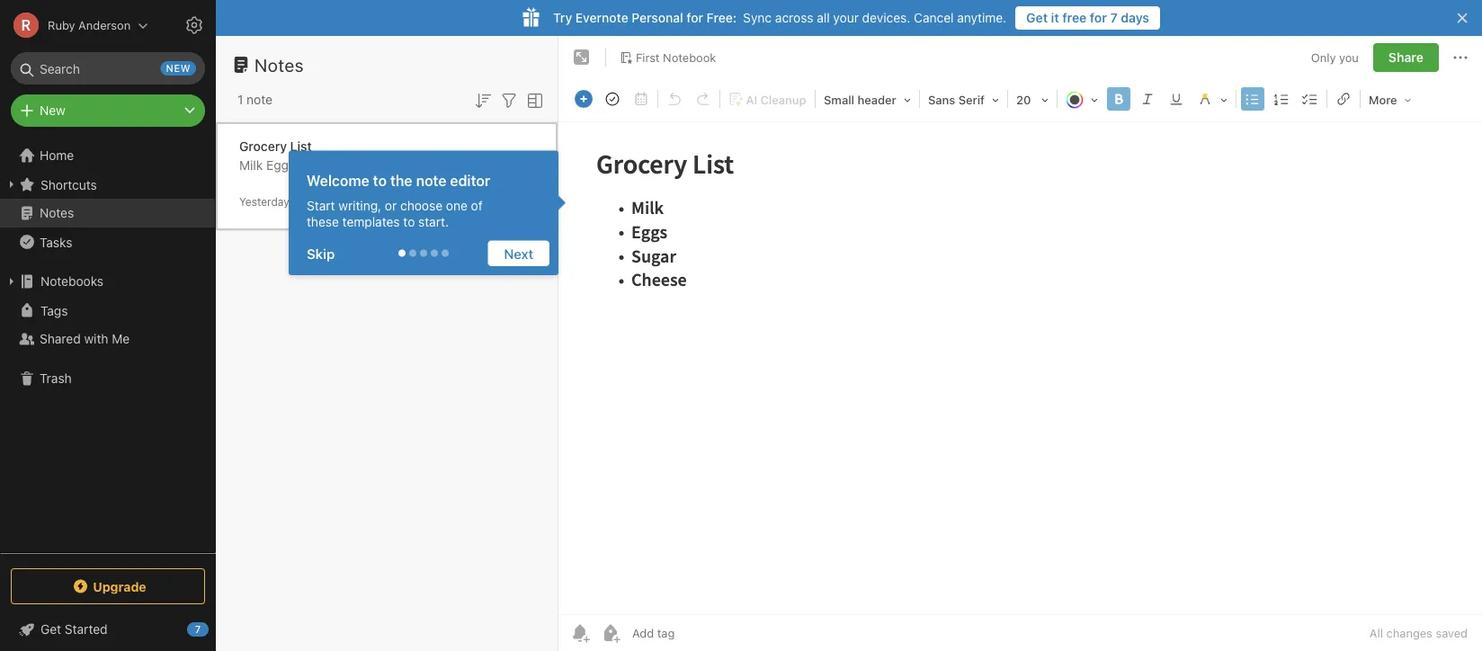 Task type: describe. For each thing, give the bounding box(es) containing it.
More field
[[1362, 86, 1418, 112]]

tasks button
[[0, 228, 215, 256]]

sync
[[743, 10, 772, 25]]

shortcuts button
[[0, 170, 215, 199]]

welcome
[[307, 172, 369, 189]]

Note Editor text field
[[558, 122, 1482, 614]]

of
[[471, 198, 483, 213]]

all changes saved
[[1370, 626, 1468, 640]]

milk eggs sugar cheese
[[239, 158, 380, 173]]

note window element
[[558, 36, 1482, 651]]

trash link
[[0, 364, 215, 393]]

shared
[[40, 331, 81, 346]]

0 vertical spatial to
[[373, 172, 387, 189]]

add a reminder image
[[569, 622, 591, 644]]

one
[[446, 198, 468, 213]]

Heading level field
[[817, 86, 917, 112]]

welcome to the note editor start writing, or choose one of these templates to start.
[[307, 172, 490, 229]]

7
[[1110, 10, 1118, 25]]

all
[[1370, 626, 1383, 640]]

personal
[[632, 10, 683, 25]]

share button
[[1373, 43, 1439, 72]]

next
[[504, 246, 533, 261]]

next button
[[488, 241, 549, 266]]

home link
[[0, 141, 216, 170]]

grocery
[[239, 139, 287, 154]]

skip
[[307, 246, 335, 261]]

task image
[[600, 86, 625, 112]]

devices.
[[862, 10, 910, 25]]

templates
[[342, 214, 400, 229]]

Font family field
[[922, 86, 1005, 112]]

note list element
[[216, 36, 558, 651]]

upgrade button
[[11, 568, 205, 604]]

cancel
[[914, 10, 954, 25]]

1 note
[[237, 92, 272, 107]]

saved
[[1436, 626, 1468, 640]]

get it free for 7 days button
[[1015, 6, 1160, 30]]

bold image
[[1106, 86, 1131, 112]]

Highlight field
[[1191, 86, 1234, 112]]

yesterday
[[239, 196, 289, 208]]

1
[[237, 92, 243, 107]]

your
[[833, 10, 859, 25]]

tree containing home
[[0, 141, 216, 552]]

get it free for 7 days
[[1026, 10, 1149, 25]]

shared with me
[[40, 331, 130, 346]]

tags button
[[0, 296, 215, 325]]

free:
[[707, 10, 737, 25]]

share
[[1388, 50, 1424, 65]]

Insert field
[[570, 86, 597, 112]]

across
[[775, 10, 813, 25]]

writing,
[[338, 198, 381, 213]]

1 horizontal spatial to
[[403, 214, 415, 229]]

for for 7
[[1090, 10, 1107, 25]]

Add tag field
[[630, 625, 765, 641]]

expand note image
[[571, 47, 593, 68]]

Font size field
[[1010, 86, 1055, 112]]

start
[[307, 198, 335, 213]]

for for free:
[[687, 10, 703, 25]]

small
[[824, 93, 854, 107]]

1 vertical spatial notes
[[40, 205, 74, 220]]

cheese
[[336, 158, 380, 173]]

sugar
[[299, 158, 333, 173]]

20
[[1016, 93, 1031, 107]]

checklist image
[[1298, 86, 1323, 112]]

it
[[1051, 10, 1059, 25]]



Task type: vqa. For each thing, say whether or not it's contained in the screenshot.
images
no



Task type: locate. For each thing, give the bounding box(es) containing it.
0 horizontal spatial for
[[687, 10, 703, 25]]

0 vertical spatial note
[[247, 92, 272, 107]]

note
[[247, 92, 272, 107], [416, 172, 447, 189]]

1 horizontal spatial for
[[1090, 10, 1107, 25]]

underline image
[[1164, 86, 1189, 112]]

shortcuts
[[40, 177, 97, 192]]

1 vertical spatial to
[[403, 214, 415, 229]]

grocery list
[[239, 139, 312, 154]]

note up choose
[[416, 172, 447, 189]]

notebooks link
[[0, 267, 215, 296]]

sans serif
[[928, 93, 985, 107]]

for left free:
[[687, 10, 703, 25]]

notes up the 1 note
[[255, 54, 304, 75]]

tasks
[[40, 234, 72, 249]]

the
[[390, 172, 412, 189]]

Font color field
[[1059, 86, 1104, 112]]

more
[[1369, 93, 1397, 107]]

1 vertical spatial note
[[416, 172, 447, 189]]

italic image
[[1135, 86, 1160, 112]]

shared with me link
[[0, 325, 215, 353]]

only
[[1311, 51, 1336, 64]]

notes up tasks on the left top
[[40, 205, 74, 220]]

try evernote personal for free: sync across all your devices. cancel anytime.
[[553, 10, 1007, 25]]

me
[[112, 331, 130, 346]]

expand notebooks image
[[4, 274, 19, 289]]

for
[[687, 10, 703, 25], [1090, 10, 1107, 25]]

skip button
[[298, 241, 351, 266]]

add tag image
[[600, 622, 621, 644]]

upgrade
[[93, 579, 146, 594]]

choose
[[400, 198, 443, 213]]

0 vertical spatial notes
[[255, 54, 304, 75]]

notebook
[[663, 50, 716, 64]]

notebooks
[[40, 274, 104, 289]]

with
[[84, 331, 108, 346]]

to down choose
[[403, 214, 415, 229]]

or
[[385, 198, 397, 213]]

list
[[290, 139, 312, 154]]

tree
[[0, 141, 216, 552]]

settings image
[[183, 14, 205, 36]]

notes
[[255, 54, 304, 75], [40, 205, 74, 220]]

first notebook button
[[613, 45, 722, 70]]

header
[[857, 93, 896, 107]]

to left the
[[373, 172, 387, 189]]

first
[[636, 50, 660, 64]]

days
[[1121, 10, 1149, 25]]

only you
[[1311, 51, 1359, 64]]

serif
[[958, 93, 985, 107]]

evernote
[[575, 10, 628, 25]]

insert link image
[[1331, 86, 1356, 112]]

2 for from the left
[[1090, 10, 1107, 25]]

try
[[553, 10, 572, 25]]

notes link
[[0, 199, 215, 228]]

Search text field
[[23, 52, 192, 85]]

get
[[1026, 10, 1048, 25]]

1 for from the left
[[687, 10, 703, 25]]

new button
[[11, 94, 205, 127]]

click to collapse image
[[209, 618, 223, 639]]

to
[[373, 172, 387, 189], [403, 214, 415, 229]]

milk
[[239, 158, 263, 173]]

eggs
[[266, 158, 295, 173]]

you
[[1339, 51, 1359, 64]]

start.
[[418, 214, 449, 229]]

editor
[[450, 172, 490, 189]]

note right 1
[[247, 92, 272, 107]]

these
[[307, 214, 339, 229]]

0 horizontal spatial notes
[[40, 205, 74, 220]]

all
[[817, 10, 830, 25]]

notes inside 'note list' element
[[255, 54, 304, 75]]

1 horizontal spatial note
[[416, 172, 447, 189]]

anytime.
[[957, 10, 1007, 25]]

note inside welcome to the note editor start writing, or choose one of these templates to start.
[[416, 172, 447, 189]]

None search field
[[23, 52, 192, 85]]

for inside button
[[1090, 10, 1107, 25]]

first notebook
[[636, 50, 716, 64]]

for left 7
[[1090, 10, 1107, 25]]

small header
[[824, 93, 896, 107]]

home
[[40, 148, 74, 163]]

trash
[[40, 371, 72, 386]]

tags
[[40, 303, 68, 318]]

new
[[40, 103, 65, 118]]

changes
[[1386, 626, 1433, 640]]

sans
[[928, 93, 955, 107]]

0 horizontal spatial note
[[247, 92, 272, 107]]

bulleted list image
[[1240, 86, 1265, 112]]

0 horizontal spatial to
[[373, 172, 387, 189]]

free
[[1062, 10, 1087, 25]]

1 horizontal spatial notes
[[255, 54, 304, 75]]

numbered list image
[[1269, 86, 1294, 112]]



